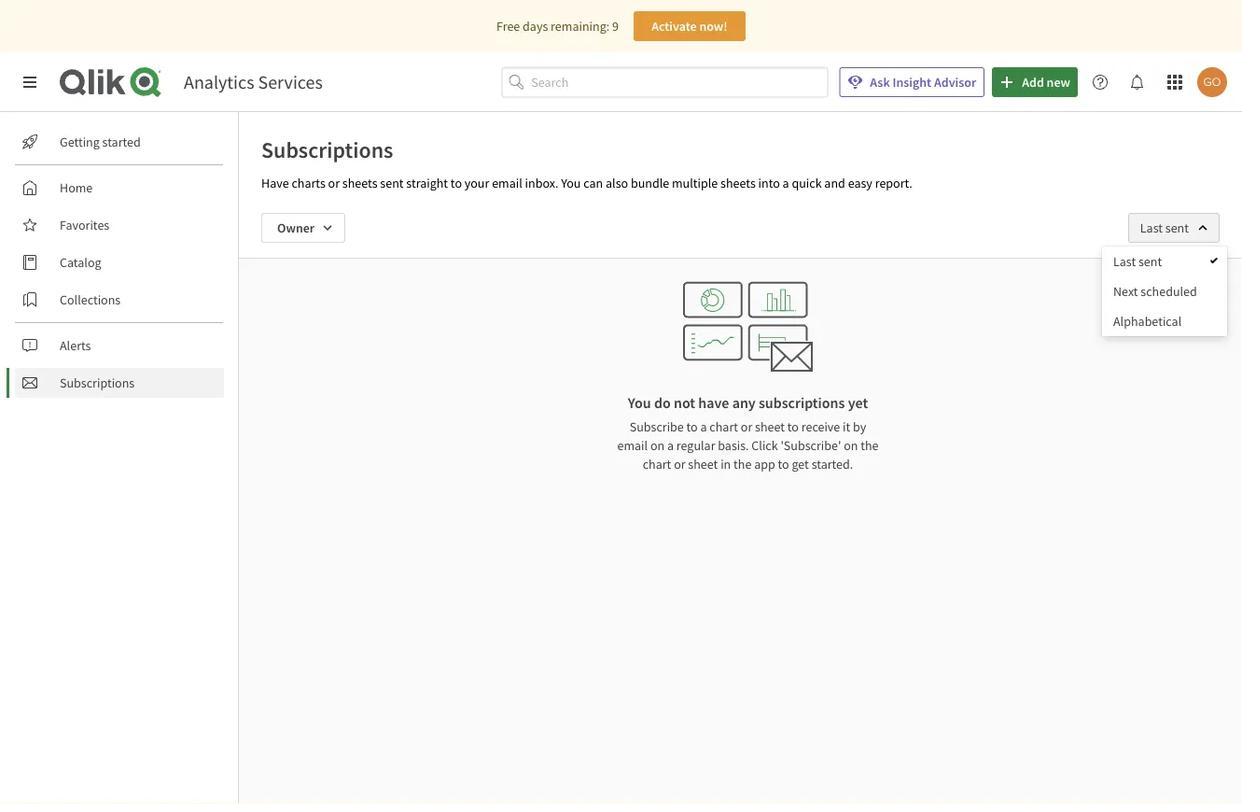 Task type: locate. For each thing, give the bounding box(es) containing it.
straight
[[407, 175, 448, 191]]

last sent for "last sent" option
[[1114, 253, 1163, 270]]

email
[[492, 175, 523, 191], [618, 437, 648, 454]]

last sent up "last sent" option
[[1141, 219, 1190, 236]]

analytics services
[[184, 71, 323, 94]]

easy
[[849, 175, 873, 191]]

have charts or sheets sent straight to your email inbox. you can also bundle multiple sheets into a quick and easy report.
[[261, 175, 913, 191]]

or down regular
[[674, 456, 686, 473]]

1 vertical spatial sheet
[[689, 456, 718, 473]]

0 vertical spatial sent
[[380, 175, 404, 191]]

searchbar element
[[502, 67, 829, 97]]

0 horizontal spatial sheets
[[343, 175, 378, 191]]

0 vertical spatial a
[[783, 175, 790, 191]]

1 vertical spatial you
[[628, 393, 652, 412]]

0 horizontal spatial a
[[668, 437, 674, 454]]

0 vertical spatial or
[[328, 175, 340, 191]]

0 vertical spatial email
[[492, 175, 523, 191]]

list box inside filters 'region'
[[1103, 247, 1228, 336]]

subscriptions link
[[15, 368, 224, 398]]

subscriptions down alerts
[[60, 374, 135, 391]]

1 vertical spatial last
[[1114, 253, 1137, 270]]

last sent up next
[[1114, 253, 1163, 270]]

chart
[[710, 418, 739, 435], [643, 456, 672, 473]]

app
[[755, 456, 776, 473]]

Search text field
[[532, 67, 829, 97]]

it
[[843, 418, 851, 435]]

you
[[561, 175, 581, 191], [628, 393, 652, 412]]

free days remaining: 9
[[497, 18, 619, 35]]

last for 'last sent' field
[[1141, 219, 1164, 236]]

1 horizontal spatial the
[[861, 437, 879, 454]]

sent inside option
[[1139, 253, 1163, 270]]

0 horizontal spatial the
[[734, 456, 752, 473]]

next scheduled
[[1114, 283, 1198, 300]]

sheet
[[756, 418, 785, 435], [689, 456, 718, 473]]

last up "last sent" option
[[1141, 219, 1164, 236]]

0 vertical spatial subscriptions
[[261, 135, 394, 163]]

to left your
[[451, 175, 462, 191]]

1 vertical spatial the
[[734, 456, 752, 473]]

regular
[[677, 437, 716, 454]]

1 vertical spatial last sent
[[1114, 253, 1163, 270]]

sheets
[[343, 175, 378, 191], [721, 175, 756, 191]]

last sent inside field
[[1141, 219, 1190, 236]]

next
[[1114, 283, 1139, 300]]

favorites link
[[15, 210, 224, 240]]

0 vertical spatial last sent
[[1141, 219, 1190, 236]]

list box containing last sent
[[1103, 247, 1228, 336]]

1 vertical spatial sent
[[1166, 219, 1190, 236]]

getting
[[60, 134, 100, 150]]

to
[[451, 175, 462, 191], [687, 418, 698, 435], [788, 418, 799, 435], [778, 456, 790, 473]]

2 sheets from the left
[[721, 175, 756, 191]]

you left the "can"
[[561, 175, 581, 191]]

the down by
[[861, 437, 879, 454]]

or
[[328, 175, 340, 191], [741, 418, 753, 435], [674, 456, 686, 473]]

or up basis.
[[741, 418, 753, 435]]

1 horizontal spatial sent
[[1139, 253, 1163, 270]]

analytics
[[184, 71, 255, 94]]

1 horizontal spatial sheet
[[756, 418, 785, 435]]

home link
[[15, 173, 224, 203]]

1 horizontal spatial a
[[701, 418, 707, 435]]

Last sent field
[[1129, 213, 1221, 243]]

'subscribe'
[[781, 437, 842, 454]]

email right your
[[492, 175, 523, 191]]

chart up basis.
[[710, 418, 739, 435]]

sent left straight
[[380, 175, 404, 191]]

alphabetical
[[1114, 313, 1182, 330]]

services
[[258, 71, 323, 94]]

0 horizontal spatial last
[[1114, 253, 1137, 270]]

1 horizontal spatial chart
[[710, 418, 739, 435]]

a
[[783, 175, 790, 191], [701, 418, 707, 435], [668, 437, 674, 454]]

last sent
[[1141, 219, 1190, 236], [1114, 253, 1163, 270]]

sent up next scheduled
[[1139, 253, 1163, 270]]

1 vertical spatial subscriptions
[[60, 374, 135, 391]]

chart down subscribe
[[643, 456, 672, 473]]

0 horizontal spatial subscriptions
[[60, 374, 135, 391]]

0 horizontal spatial chart
[[643, 456, 672, 473]]

charts
[[292, 175, 326, 191]]

0 horizontal spatial email
[[492, 175, 523, 191]]

1 horizontal spatial or
[[674, 456, 686, 473]]

sheet down regular
[[689, 456, 718, 473]]

not
[[674, 393, 696, 412]]

2 vertical spatial sent
[[1139, 253, 1163, 270]]

sent
[[380, 175, 404, 191], [1166, 219, 1190, 236], [1139, 253, 1163, 270]]

1 sheets from the left
[[343, 175, 378, 191]]

sent up "last sent" option
[[1166, 219, 1190, 236]]

alerts
[[60, 337, 91, 354]]

get
[[792, 456, 810, 473]]

1 vertical spatial a
[[701, 418, 707, 435]]

ask insight advisor
[[871, 74, 977, 91]]

1 horizontal spatial subscriptions
[[261, 135, 394, 163]]

2 horizontal spatial or
[[741, 418, 753, 435]]

2 horizontal spatial sent
[[1166, 219, 1190, 236]]

0 vertical spatial you
[[561, 175, 581, 191]]

last
[[1141, 219, 1164, 236], [1114, 253, 1137, 270]]

email down subscribe
[[618, 437, 648, 454]]

sent for "last sent" option
[[1139, 253, 1163, 270]]

email inside you do not have any subscriptions yet subscribe to a chart or sheet to receive it by email on a regular basis. click 'subscribe' on the chart or sheet in the app to get started.
[[618, 437, 648, 454]]

analytics services element
[[184, 71, 323, 94]]

next scheduled option
[[1103, 276, 1228, 306]]

1 horizontal spatial sheets
[[721, 175, 756, 191]]

insight
[[893, 74, 932, 91]]

subscriptions up charts
[[261, 135, 394, 163]]

1 vertical spatial or
[[741, 418, 753, 435]]

2 vertical spatial or
[[674, 456, 686, 473]]

into
[[759, 175, 781, 191]]

the right in
[[734, 456, 752, 473]]

1 horizontal spatial email
[[618, 437, 648, 454]]

a right into
[[783, 175, 790, 191]]

1 horizontal spatial you
[[628, 393, 652, 412]]

basis.
[[718, 437, 749, 454]]

or right charts
[[328, 175, 340, 191]]

now!
[[700, 18, 728, 35]]

last up next
[[1114, 253, 1137, 270]]

sheets right charts
[[343, 175, 378, 191]]

list box
[[1103, 247, 1228, 336]]

multiple
[[672, 175, 718, 191]]

also
[[606, 175, 629, 191]]

last inside field
[[1141, 219, 1164, 236]]

you left do at the right
[[628, 393, 652, 412]]

0 vertical spatial last
[[1141, 219, 1164, 236]]

a down subscribe
[[668, 437, 674, 454]]

0 horizontal spatial you
[[561, 175, 581, 191]]

days
[[523, 18, 548, 35]]

on down it
[[844, 437, 859, 454]]

last sent inside option
[[1114, 253, 1163, 270]]

0 horizontal spatial on
[[651, 437, 665, 454]]

last inside option
[[1114, 253, 1137, 270]]

sent inside field
[[1166, 219, 1190, 236]]

sheet up click
[[756, 418, 785, 435]]

1 vertical spatial email
[[618, 437, 648, 454]]

inbox.
[[525, 175, 559, 191]]

scheduled
[[1142, 283, 1198, 300]]

advisor
[[935, 74, 977, 91]]

2 horizontal spatial a
[[783, 175, 790, 191]]

sheets left into
[[721, 175, 756, 191]]

on
[[651, 437, 665, 454], [844, 437, 859, 454]]

on down subscribe
[[651, 437, 665, 454]]

yet
[[849, 393, 869, 412]]

last sent for 'last sent' field
[[1141, 219, 1190, 236]]

1 horizontal spatial on
[[844, 437, 859, 454]]

the
[[861, 437, 879, 454], [734, 456, 752, 473]]

subscriptions inside subscriptions link
[[60, 374, 135, 391]]

a up regular
[[701, 418, 707, 435]]

getting started link
[[15, 127, 224, 157]]

ask insight advisor button
[[840, 67, 985, 97]]

any
[[733, 393, 756, 412]]

have
[[699, 393, 730, 412]]

last for "last sent" option
[[1114, 253, 1137, 270]]

report.
[[876, 175, 913, 191]]

1 horizontal spatial last
[[1141, 219, 1164, 236]]

subscriptions
[[261, 135, 394, 163], [60, 374, 135, 391]]



Task type: describe. For each thing, give the bounding box(es) containing it.
2 vertical spatial a
[[668, 437, 674, 454]]

free
[[497, 18, 520, 35]]

activate now!
[[652, 18, 728, 35]]

home
[[60, 179, 93, 196]]

and
[[825, 175, 846, 191]]

ask
[[871, 74, 891, 91]]

navigation pane element
[[0, 120, 238, 405]]

9
[[613, 18, 619, 35]]

close sidebar menu image
[[22, 75, 37, 90]]

activate
[[652, 18, 697, 35]]

started.
[[812, 456, 854, 473]]

you inside you do not have any subscriptions yet subscribe to a chart or sheet to receive it by email on a regular basis. click 'subscribe' on the chart or sheet in the app to get started.
[[628, 393, 652, 412]]

subscribe
[[630, 418, 684, 435]]

in
[[721, 456, 731, 473]]

last sent option
[[1103, 247, 1228, 276]]

alphabetical option
[[1103, 306, 1228, 336]]

2 on from the left
[[844, 437, 859, 454]]

1 on from the left
[[651, 437, 665, 454]]

0 vertical spatial the
[[861, 437, 879, 454]]

filters region
[[0, 0, 1243, 804]]

subscriptions
[[759, 393, 846, 412]]

alerts link
[[15, 331, 224, 360]]

remaining:
[[551, 18, 610, 35]]

bundle
[[631, 175, 670, 191]]

0 vertical spatial sheet
[[756, 418, 785, 435]]

receive
[[802, 418, 841, 435]]

to down subscriptions
[[788, 418, 799, 435]]

have
[[261, 175, 289, 191]]

to left get
[[778, 456, 790, 473]]

your
[[465, 175, 490, 191]]

1 vertical spatial chart
[[643, 456, 672, 473]]

sent for 'last sent' field
[[1166, 219, 1190, 236]]

click
[[752, 437, 779, 454]]

0 vertical spatial chart
[[710, 418, 739, 435]]

you do not have any subscriptions yet subscribe to a chart or sheet to receive it by email on a regular basis. click 'subscribe' on the chart or sheet in the app to get started.
[[618, 393, 879, 473]]

collections
[[60, 291, 121, 308]]

getting started
[[60, 134, 141, 150]]

favorites
[[60, 217, 109, 233]]

0 horizontal spatial sheet
[[689, 456, 718, 473]]

0 horizontal spatial sent
[[380, 175, 404, 191]]

can
[[584, 175, 603, 191]]

0 horizontal spatial or
[[328, 175, 340, 191]]

do
[[655, 393, 671, 412]]

activate now! link
[[634, 11, 746, 41]]

catalog link
[[15, 247, 224, 277]]

by
[[854, 418, 867, 435]]

collections link
[[15, 285, 224, 315]]

quick
[[792, 175, 822, 191]]

started
[[102, 134, 141, 150]]

to up regular
[[687, 418, 698, 435]]

catalog
[[60, 254, 101, 271]]



Task type: vqa. For each thing, say whether or not it's contained in the screenshot.
list box containing Last sent
yes



